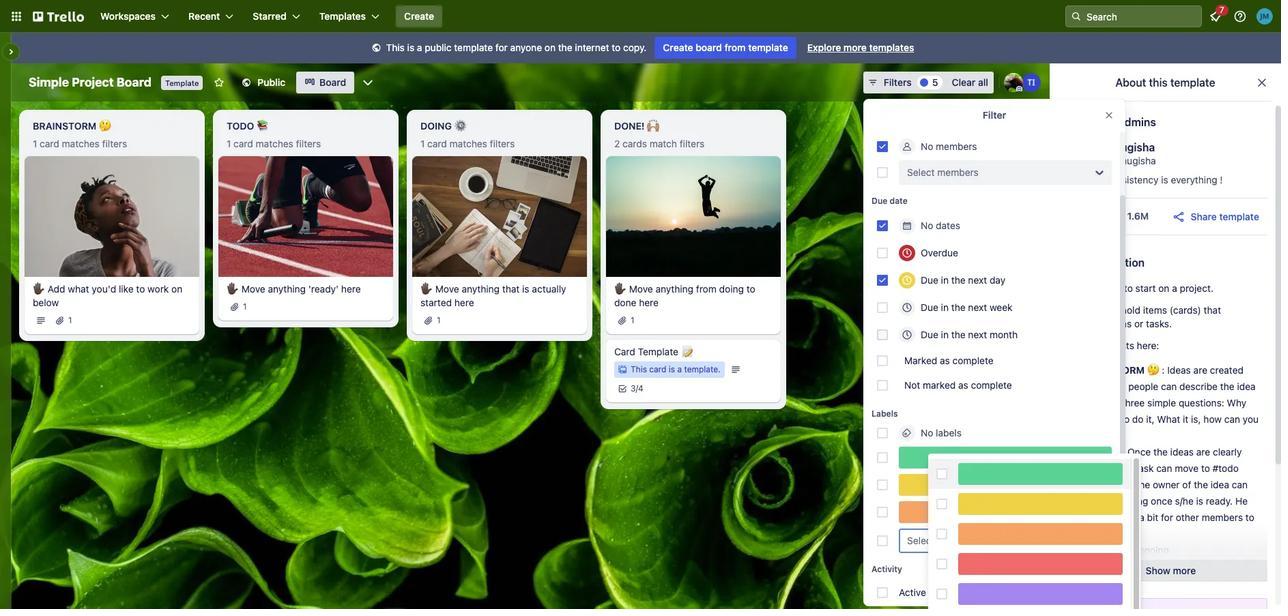 Task type: describe. For each thing, give the bounding box(es) containing it.
select for select members
[[907, 167, 935, 178]]

simple for simple project board
[[29, 75, 69, 89]]

anyone
[[510, 42, 542, 53]]

week for active in the last week
[[974, 587, 997, 599]]

each list can hold items (cards) that represent ideas or tasks.
[[1064, 304, 1221, 330]]

not marked as complete
[[904, 380, 1012, 391]]

from inside ✋🏿 move anything from doing to done here
[[696, 283, 717, 295]]

can inside each list can hold items (cards) that represent ideas or tasks.
[[1103, 304, 1119, 316]]

Board name text field
[[22, 72, 158, 94]]

: left ongoing
[[1126, 545, 1129, 556]]

the inside : ideas are created here. here people can describe the idea following three simple questions: why you wish to do it, what it is, how can you do it.
[[1220, 381, 1235, 393]]

labels for no labels
[[936, 427, 962, 439]]

actually
[[532, 283, 566, 295]]

project.
[[1180, 283, 1214, 294]]

to inside : ideas are created here. here people can describe the idea following three simple questions: why you wish to do it, what it is, how can you do it.
[[1121, 414, 1130, 425]]

once
[[1128, 446, 1151, 458]]

is down card template 📝
[[669, 364, 675, 375]]

date
[[890, 196, 908, 206]]

no for no members
[[921, 141, 933, 152]]

color: green, title: none element
[[899, 447, 1112, 469]]

hold
[[1121, 304, 1141, 316]]

each
[[1064, 304, 1085, 316]]

workspaces
[[100, 10, 156, 22]]

clear
[[952, 76, 976, 88]]

in for due in the next month
[[941, 329, 949, 341]]

there
[[1064, 340, 1089, 352]]

template left explore on the right of the page
[[748, 42, 788, 53]]

a left the public
[[417, 42, 422, 53]]

card template 📝 link
[[614, 345, 773, 359]]

card
[[614, 346, 635, 357]]

anything for from
[[656, 283, 694, 295]]

color: yellow, title: none element
[[899, 474, 1112, 496]]

share
[[1191, 211, 1217, 222]]

4 for are
[[1108, 340, 1114, 352]]

here for ✋🏿 move anything from doing to done here
[[639, 297, 659, 308]]

✋🏿 for ✋🏿 move anything that is actually started here
[[421, 283, 433, 295]]

✋🏿 for ✋🏿 move anything from doing to done here
[[614, 283, 627, 295]]

the left internet
[[558, 42, 572, 53]]

due in the next week
[[921, 302, 1013, 313]]

dates
[[936, 220, 960, 231]]

move for ✋🏿 move anything that is actually started here
[[435, 283, 459, 295]]

templates button
[[311, 5, 388, 27]]

dmugisha
[[1104, 141, 1155, 154]]

to down he
[[1246, 512, 1255, 524]]

show
[[1146, 565, 1171, 577]]

card for todo 📚 1 card matches filters
[[234, 138, 253, 149]]

no members
[[921, 141, 977, 152]]

once
[[1151, 496, 1173, 507]]

to left start
[[1124, 283, 1133, 294]]

'ready'
[[308, 283, 339, 295]]

clear all button
[[946, 72, 994, 94]]

cards
[[623, 138, 647, 149]]

✋🏿 move anything 'ready' here link
[[227, 282, 385, 296]]

Search field
[[1082, 6, 1201, 27]]

doing ⚙️ : ongoing done! 🙌🏽 : finished
[[1080, 545, 1169, 573]]

simple for simple board to start on a project.
[[1064, 283, 1093, 294]]

🤔 for brainstorm 🤔
[[1147, 365, 1160, 376]]

board admins
[[1085, 116, 1156, 128]]

clearly
[[1213, 446, 1242, 458]]

copy.
[[623, 42, 647, 53]]

due for due in the next week
[[921, 302, 939, 313]]

it.
[[1094, 430, 1102, 442]]

✋🏿 move anything from doing to done here link
[[614, 282, 773, 310]]

share template button
[[1172, 210, 1259, 224]]

task
[[1135, 463, 1154, 474]]

0 vertical spatial are
[[1092, 340, 1106, 352]]

✋🏿 move anything that is actually started here link
[[421, 282, 579, 310]]

card for brainstorm 🤔 1 card matches filters
[[40, 138, 59, 149]]

star or unstar board image
[[214, 77, 225, 88]]

other
[[1176, 512, 1199, 524]]

color: orange, title: none image
[[958, 524, 1123, 545]]

here.
[[1080, 381, 1102, 393]]

template inside button
[[1219, 211, 1259, 222]]

template right the public
[[454, 42, 493, 53]]

of
[[1183, 479, 1191, 491]]

: once the ideas are clearly defined, the task can move to #todo stage. here, the owner of the idea can move to #doing once s/he is ready. he can also wait a bit for other members to join.
[[1080, 446, 1255, 540]]

: inside : ideas are created here. here people can describe the idea following three simple questions: why you wish to do it, what it is, how can you do it.
[[1162, 365, 1165, 376]]

0 horizontal spatial template
[[165, 79, 199, 87]]

active
[[899, 587, 926, 599]]

people
[[1129, 381, 1159, 393]]

color: purple, title: none image
[[958, 584, 1123, 605]]

search image
[[1071, 11, 1082, 22]]

filters for done! 🙌🏽 2 cards match filters
[[680, 138, 705, 149]]

: inside the ": once the ideas are clearly defined, the task can move to #todo stage. here, the owner of the idea can move to #doing once s/he is ready. he can also wait a bit for other members to join."
[[1122, 446, 1125, 458]]

/
[[636, 383, 638, 394]]

dmugisha (dmugisha) image
[[1004, 73, 1023, 92]]

filters
[[884, 76, 912, 88]]

what
[[1157, 414, 1180, 425]]

to inside ✋🏿 move anything from doing to done here
[[747, 283, 755, 295]]

consistency
[[1104, 174, 1159, 186]]

color: orange, title: none element
[[899, 502, 1112, 524]]

for inside the ": once the ideas are clearly defined, the task can move to #todo stage. here, the owner of the idea can move to #doing once s/he is ready. he can also wait a bit for other members to join."
[[1161, 512, 1173, 524]]

move for ✋🏿 move anything 'ready' here
[[242, 283, 265, 295]]

board link
[[296, 72, 355, 94]]

0 vertical spatial as
[[940, 355, 950, 367]]

board for board admins
[[1085, 116, 1116, 128]]

0 horizontal spatial do
[[1080, 430, 1091, 442]]

create for create board from template
[[663, 42, 693, 53]]

done! inside doing ⚙️ : ongoing done! 🙌🏽 : finished
[[1080, 561, 1111, 573]]

0 horizontal spatial move
[[1080, 496, 1104, 507]]

5
[[932, 76, 938, 88]]

⚙️ for matches
[[454, 120, 467, 132]]

three
[[1122, 397, 1145, 409]]

week for due in the next week
[[990, 302, 1013, 313]]

1 horizontal spatial do
[[1132, 414, 1144, 425]]

📝
[[681, 346, 693, 357]]

card template 📝
[[614, 346, 693, 357]]

templates
[[869, 42, 914, 53]]

activity
[[872, 565, 902, 575]]

todo 📚 1 card matches filters
[[227, 120, 321, 149]]

this is a public template for anyone on the internet to copy.
[[386, 42, 647, 53]]

this card is a template.
[[631, 364, 721, 375]]

template right 'this' at the top of page
[[1171, 76, 1215, 89]]

this
[[1149, 76, 1168, 89]]

due for due in the next month
[[921, 329, 939, 341]]

todo for todo 📚
[[1080, 446, 1108, 458]]

lists
[[1117, 340, 1134, 352]]

1 inside brainstorm 🤔 1 card matches filters
[[33, 138, 37, 149]]

1 inside doing ⚙️ 1 card matches filters
[[421, 138, 425, 149]]

0 horizontal spatial here
[[341, 283, 361, 295]]

here for ✋🏿 move anything that is actually started here
[[455, 297, 474, 308]]

due in the next day
[[921, 274, 1006, 286]]

sm image
[[370, 42, 383, 55]]

doing for doing ⚙️ : ongoing done! 🙌🏽 : finished
[[1080, 545, 1112, 556]]

to inside "✋🏿 add what you'd like to work on below"
[[136, 283, 145, 295]]

simple board to start on a project.
[[1064, 283, 1214, 294]]

1 horizontal spatial template
[[638, 346, 678, 357]]

brainstorm for brainstorm 🤔
[[1080, 365, 1145, 376]]

marked
[[904, 355, 937, 367]]

start
[[1136, 283, 1156, 294]]

no labels
[[921, 427, 962, 439]]

color: yellow, title: none image
[[958, 494, 1123, 515]]

members for select members
[[938, 167, 979, 178]]

template.
[[684, 364, 721, 375]]

dmugisha link
[[1104, 141, 1155, 154]]

there are 4 lists here:
[[1064, 340, 1159, 352]]

2 horizontal spatial on
[[1159, 283, 1170, 294]]

all
[[978, 76, 988, 88]]

select for select labels
[[907, 535, 935, 547]]

: ideas are created here. here people can describe the idea following three simple questions: why you wish to do it, what it is, how can you do it.
[[1080, 365, 1259, 442]]

wait
[[1119, 512, 1137, 524]]

a down 📝
[[677, 364, 682, 375]]

card for doing ⚙️ 1 card matches filters
[[427, 138, 447, 149]]

or
[[1134, 318, 1144, 330]]

(cards)
[[1170, 304, 1201, 316]]

simple project board
[[29, 75, 152, 89]]

bit
[[1147, 512, 1159, 524]]

wish
[[1098, 414, 1118, 425]]

a inside the ": once the ideas are clearly defined, the task can move to #todo stage. here, the owner of the idea can move to #doing once s/he is ready. he can also wait a bit for other members to join."
[[1139, 512, 1145, 524]]

starred
[[253, 10, 287, 22]]

create for create
[[404, 10, 434, 22]]

add
[[48, 283, 65, 295]]

anything for 'ready'
[[268, 283, 306, 295]]

can down why
[[1225, 414, 1240, 425]]

a left project. on the top
[[1172, 283, 1177, 294]]

board for board
[[320, 76, 346, 88]]

#doing
[[1118, 496, 1148, 507]]

members inside the ": once the ideas are clearly defined, the task can move to #todo stage. here, the owner of the idea can move to #doing once s/he is ready. he can also wait a bit for other members to join."
[[1202, 512, 1243, 524]]

TODO 📚 text field
[[218, 115, 393, 137]]

🤔 for brainstorm 🤔 1 card matches filters
[[99, 120, 111, 132]]

in for due in the next day
[[941, 274, 949, 286]]

is inside the ": once the ideas are clearly defined, the task can move to #todo stage. here, the owner of the idea can move to #doing once s/he is ready. he can also wait a bit for other members to join."
[[1196, 496, 1204, 507]]

1 horizontal spatial from
[[725, 42, 746, 53]]

show more
[[1146, 565, 1196, 577]]

next for day
[[968, 274, 987, 286]]

BRAINSTORM 🤔 text field
[[25, 115, 199, 137]]

matches for 🤔
[[62, 138, 100, 149]]

0 vertical spatial move
[[1175, 463, 1199, 474]]

doing for doing ⚙️ 1 card matches filters
[[421, 120, 452, 132]]

no for no dates
[[921, 220, 933, 231]]

recent
[[188, 10, 220, 22]]

represent
[[1064, 318, 1106, 330]]

done
[[614, 297, 637, 308]]

it,
[[1146, 414, 1155, 425]]

created
[[1210, 365, 1244, 376]]



Task type: vqa. For each thing, say whether or not it's contained in the screenshot.
'Due date'
yes



Task type: locate. For each thing, give the bounding box(es) containing it.
card down brainstorm 🤔 "text field"
[[40, 138, 59, 149]]

0 vertical spatial this
[[386, 42, 405, 53]]

1 anything from the left
[[268, 283, 306, 295]]

explore more templates
[[807, 42, 914, 53]]

3 ✋🏿 from the left
[[421, 283, 433, 295]]

1 horizontal spatial create
[[663, 42, 693, 53]]

done! inside done! 🙌🏽 2 cards match filters
[[614, 120, 645, 132]]

more right show at bottom right
[[1173, 565, 1196, 577]]

1 horizontal spatial that
[[1204, 304, 1221, 316]]

1 horizontal spatial 4
[[1108, 340, 1114, 352]]

0 horizontal spatial as
[[940, 355, 950, 367]]

not
[[904, 380, 920, 391]]

0 vertical spatial 🤔
[[99, 120, 111, 132]]

dmugisha @dmugisha
[[1104, 141, 1156, 167]]

matches down brainstorm 🤔 "text field"
[[62, 138, 100, 149]]

1 vertical spatial that
[[1204, 304, 1221, 316]]

2 ✋🏿 from the left
[[227, 283, 239, 295]]

todo inside todo 📚 1 card matches filters
[[227, 120, 254, 132]]

are left clearly
[[1197, 446, 1210, 458]]

starred button
[[245, 5, 308, 27]]

0 horizontal spatial more
[[844, 42, 867, 53]]

idea inside : ideas are created here. here people can describe the idea following three simple questions: why you wish to do it, what it is, how can you do it.
[[1237, 381, 1256, 393]]

1 you from the left
[[1080, 414, 1096, 425]]

board left customize views icon
[[320, 76, 346, 88]]

0 horizontal spatial this
[[386, 42, 405, 53]]

no for no labels
[[921, 427, 933, 439]]

✋🏿 for ✋🏿 move anything 'ready' here
[[227, 283, 239, 295]]

owner
[[1153, 479, 1180, 491]]

close popover image
[[1104, 110, 1115, 121]]

more for explore
[[844, 42, 867, 53]]

show more button
[[1058, 560, 1268, 582]]

card inside todo 📚 1 card matches filters
[[234, 138, 253, 149]]

here right 'ready'
[[341, 283, 361, 295]]

matches down the doing ⚙️ "text field" on the top left
[[450, 138, 487, 149]]

done! down join.
[[1080, 561, 1111, 573]]

due down overdue
[[921, 274, 939, 286]]

4 left lists
[[1108, 340, 1114, 352]]

1 vertical spatial members
[[938, 167, 979, 178]]

jeremy miller (jeremymiller198) image
[[1257, 8, 1273, 25]]

done! 🙌🏽 2 cards match filters
[[614, 120, 705, 149]]

on inside "✋🏿 add what you'd like to work on below"
[[171, 283, 182, 295]]

filters down brainstorm 🤔 "text field"
[[102, 138, 127, 149]]

explore
[[807, 42, 841, 53]]

the down "task"
[[1136, 479, 1150, 491]]

1 vertical spatial select
[[907, 535, 935, 547]]

1.6m
[[1127, 210, 1149, 222]]

📚 down public "button"
[[257, 120, 269, 132]]

DOING ⚙️ text field
[[412, 115, 587, 137]]

is left actually
[[522, 283, 529, 295]]

: left once
[[1122, 446, 1125, 458]]

0 vertical spatial done!
[[614, 120, 645, 132]]

0 horizontal spatial 🤔
[[99, 120, 111, 132]]

that inside each list can hold items (cards) that represent ideas or tasks.
[[1204, 304, 1221, 316]]

public
[[258, 76, 285, 88]]

project
[[72, 75, 114, 89]]

0 vertical spatial members
[[936, 141, 977, 152]]

2 horizontal spatial move
[[629, 283, 653, 295]]

1 inside todo 📚 1 card matches filters
[[227, 138, 231, 149]]

0 vertical spatial complete
[[953, 355, 994, 367]]

to up also
[[1106, 496, 1115, 507]]

ideas inside each list can hold items (cards) that represent ideas or tasks.
[[1108, 318, 1132, 330]]

as right marked
[[958, 380, 969, 391]]

🙌🏽 inside done! 🙌🏽 2 cards match filters
[[647, 120, 659, 132]]

1 vertical spatial are
[[1194, 365, 1208, 376]]

board for create
[[696, 42, 722, 53]]

primary element
[[0, 0, 1281, 33]]

0 vertical spatial board
[[696, 42, 722, 53]]

simple up each
[[1064, 283, 1093, 294]]

create button
[[396, 5, 442, 27]]

board inside create board from template link
[[696, 42, 722, 53]]

also
[[1098, 512, 1116, 524]]

1 vertical spatial doing
[[1080, 545, 1112, 556]]

in
[[941, 274, 949, 286], [941, 302, 949, 313], [941, 329, 949, 341], [929, 587, 937, 599]]

1 vertical spatial from
[[696, 283, 717, 295]]

labels for select labels
[[938, 535, 963, 547]]

simple
[[1148, 397, 1176, 409]]

0 vertical spatial select
[[907, 167, 935, 178]]

for right bit
[[1161, 512, 1173, 524]]

filters for doing ⚙️ 1 card matches filters
[[490, 138, 515, 149]]

1 vertical spatial todo
[[1080, 446, 1108, 458]]

filter
[[983, 109, 1006, 121]]

doing
[[421, 120, 452, 132], [1080, 545, 1112, 556]]

internet
[[575, 42, 609, 53]]

brainstorm up here
[[1080, 365, 1145, 376]]

move inside ✋🏿 move anything from doing to done here
[[629, 283, 653, 295]]

: left finished
[[1125, 561, 1128, 573]]

🙌🏽 left finished
[[1113, 561, 1125, 573]]

todo for todo 📚 1 card matches filters
[[227, 120, 254, 132]]

⚙️ inside doing ⚙️ : ongoing done! 🙌🏽 : finished
[[1114, 545, 1126, 556]]

filters down done! 🙌🏽 text field
[[680, 138, 705, 149]]

0 horizontal spatial ⚙️
[[454, 120, 467, 132]]

DONE! 🙌🏽 text field
[[606, 115, 781, 137]]

1 vertical spatial idea
[[1211, 479, 1229, 491]]

✋🏿
[[33, 283, 45, 295], [227, 283, 239, 295], [421, 283, 433, 295], [614, 283, 627, 295]]

1 horizontal spatial for
[[1161, 512, 1173, 524]]

as right the marked
[[940, 355, 950, 367]]

to
[[612, 42, 621, 53], [1124, 283, 1133, 294], [136, 283, 145, 295], [747, 283, 755, 295], [1121, 414, 1130, 425], [1201, 463, 1210, 474], [1106, 496, 1115, 507], [1246, 512, 1255, 524]]

0 vertical spatial do
[[1132, 414, 1144, 425]]

do left it,
[[1132, 414, 1144, 425]]

create inside button
[[404, 10, 434, 22]]

0 vertical spatial template
[[165, 79, 199, 87]]

due up the marked
[[921, 329, 939, 341]]

a left bit
[[1139, 512, 1145, 524]]

3 no from the top
[[921, 427, 933, 439]]

in for due in the next week
[[941, 302, 949, 313]]

2 filters from the left
[[296, 138, 321, 149]]

create right copy.
[[663, 42, 693, 53]]

0 vertical spatial ⚙️
[[454, 120, 467, 132]]

here right done at left
[[639, 297, 659, 308]]

1 horizontal spatial matches
[[256, 138, 293, 149]]

0 horizontal spatial brainstorm
[[33, 120, 96, 132]]

anything for that
[[462, 283, 500, 295]]

that
[[502, 283, 520, 295], [1204, 304, 1221, 316]]

0 horizontal spatial todo
[[227, 120, 254, 132]]

create board from template
[[663, 42, 788, 53]]

0 horizontal spatial 4
[[638, 383, 644, 394]]

the up 'marked as complete' at bottom right
[[951, 329, 966, 341]]

1 horizontal spatial 🙌🏽
[[1113, 561, 1125, 573]]

labels
[[872, 409, 898, 419]]

more inside button
[[1173, 565, 1196, 577]]

complete
[[953, 355, 994, 367], [971, 380, 1012, 391]]

✋🏿 inside ✋🏿 move anything that is actually started here
[[421, 283, 433, 295]]

week
[[990, 302, 1013, 313], [974, 587, 997, 599]]

complete down 'marked as complete' at bottom right
[[971, 380, 1012, 391]]

here,
[[1110, 479, 1134, 491]]

1 horizontal spatial board
[[1096, 283, 1122, 294]]

1 select from the top
[[907, 167, 935, 178]]

0 horizontal spatial on
[[171, 283, 182, 295]]

filters down todo 📚 text box
[[296, 138, 321, 149]]

here inside ✋🏿 move anything that is actually started here
[[455, 297, 474, 308]]

board inside board name text box
[[117, 75, 152, 89]]

1 horizontal spatial idea
[[1237, 381, 1256, 393]]

1 horizontal spatial anything
[[462, 283, 500, 295]]

matches inside todo 📚 1 card matches filters
[[256, 138, 293, 149]]

simple left the project
[[29, 75, 69, 89]]

✋🏿 add what you'd like to work on below link
[[33, 282, 191, 310]]

no left the dates
[[921, 220, 933, 231]]

0 horizontal spatial board
[[696, 42, 722, 53]]

filters down the doing ⚙️ "text field" on the top left
[[490, 138, 515, 149]]

due date
[[872, 196, 908, 206]]

1 horizontal spatial ideas
[[1170, 446, 1194, 458]]

1 horizontal spatial move
[[1175, 463, 1199, 474]]

doing inside doing ⚙️ : ongoing done! 🙌🏽 : finished
[[1080, 545, 1112, 556]]

template right share
[[1219, 211, 1259, 222]]

in down 'due in the next day'
[[941, 302, 949, 313]]

the right of
[[1194, 479, 1208, 491]]

⚙️ inside doing ⚙️ 1 card matches filters
[[454, 120, 467, 132]]

select up active at the right bottom of page
[[907, 535, 935, 547]]

back to home image
[[33, 5, 84, 27]]

due left date
[[872, 196, 888, 206]]

4 filters from the left
[[680, 138, 705, 149]]

on right start
[[1159, 283, 1170, 294]]

filters inside brainstorm 🤔 1 card matches filters
[[102, 138, 127, 149]]

public button
[[233, 72, 294, 94]]

0 horizontal spatial create
[[404, 10, 434, 22]]

3 next from the top
[[968, 329, 987, 341]]

the up here,
[[1119, 463, 1133, 474]]

filters inside todo 📚 1 card matches filters
[[296, 138, 321, 149]]

do
[[1132, 414, 1144, 425], [1080, 430, 1091, 442]]

card inside brainstorm 🤔 1 card matches filters
[[40, 138, 59, 149]]

3
[[631, 383, 636, 394]]

1 vertical spatial this
[[631, 364, 647, 375]]

idea inside the ": once the ideas are clearly defined, the task can move to #todo stage. here, the owner of the idea can move to #doing once s/he is ready. he can also wait a bit for other members to join."
[[1211, 479, 1229, 491]]

create board from template link
[[655, 37, 796, 59]]

move for ✋🏿 move anything from doing to done here
[[629, 283, 653, 295]]

matches inside doing ⚙️ 1 card matches filters
[[450, 138, 487, 149]]

that left actually
[[502, 283, 520, 295]]

is right s/he
[[1196, 496, 1204, 507]]

1 horizontal spatial as
[[958, 380, 969, 391]]

simple
[[29, 75, 69, 89], [1064, 283, 1093, 294]]

3 anything from the left
[[656, 283, 694, 295]]

1 horizontal spatial board
[[320, 76, 346, 88]]

4 for /
[[638, 383, 644, 394]]

color: green, title: none image
[[958, 464, 1123, 485]]

0 vertical spatial todo
[[227, 120, 254, 132]]

doing ⚙️ 1 card matches filters
[[421, 120, 515, 149]]

everything
[[1171, 174, 1218, 186]]

0 vertical spatial that
[[502, 283, 520, 295]]

✋🏿 move anything that is actually started here
[[421, 283, 566, 308]]

members up select members
[[936, 141, 977, 152]]

doing inside doing ⚙️ 1 card matches filters
[[421, 120, 452, 132]]

idea up ready.
[[1211, 479, 1229, 491]]

the down 'due in the next day'
[[951, 302, 966, 313]]

1 horizontal spatial done!
[[1080, 561, 1111, 573]]

move
[[242, 283, 265, 295], [435, 283, 459, 295], [629, 283, 653, 295]]

2 no from the top
[[921, 220, 933, 231]]

2 move from the left
[[435, 283, 459, 295]]

0 horizontal spatial doing
[[421, 120, 452, 132]]

can up simple
[[1161, 381, 1177, 393]]

2 select from the top
[[907, 535, 935, 547]]

members down no members
[[938, 167, 979, 178]]

0 horizontal spatial 📚
[[257, 120, 269, 132]]

week up month
[[990, 302, 1013, 313]]

1 matches from the left
[[62, 138, 100, 149]]

defined,
[[1080, 463, 1116, 474]]

matches down todo 📚 text box
[[256, 138, 293, 149]]

1 vertical spatial week
[[974, 587, 997, 599]]

0 horizontal spatial move
[[242, 283, 265, 295]]

complete down due in the next month
[[953, 355, 994, 367]]

select
[[907, 167, 935, 178], [907, 535, 935, 547]]

no dates
[[921, 220, 960, 231]]

card down public "button"
[[234, 138, 253, 149]]

filters for brainstorm 🤔 1 card matches filters
[[102, 138, 127, 149]]

here:
[[1137, 340, 1159, 352]]

no down marked
[[921, 427, 933, 439]]

questions:
[[1179, 397, 1225, 409]]

in for active in the last week
[[929, 587, 937, 599]]

is left everything
[[1161, 174, 1168, 186]]

1 horizontal spatial brainstorm
[[1080, 365, 1145, 376]]

7 notifications image
[[1208, 8, 1224, 25]]

this member is an admin of this board. image
[[1016, 86, 1023, 92]]

create
[[404, 10, 434, 22], [663, 42, 693, 53]]

this for this card is a template.
[[631, 364, 647, 375]]

board right the project
[[117, 75, 152, 89]]

template
[[165, 79, 199, 87], [638, 346, 678, 357]]

no
[[921, 141, 933, 152], [921, 220, 933, 231], [921, 427, 933, 439]]

🙌🏽 up match at the right top of page
[[647, 120, 659, 132]]

on for ✋🏿 add what you'd like to work on below
[[171, 283, 182, 295]]

are inside the ": once the ideas are clearly defined, the task can move to #todo stage. here, the owner of the idea can move to #doing once s/he is ready. he can also wait a bit for other members to join."
[[1197, 446, 1210, 458]]

2 you from the left
[[1243, 414, 1259, 425]]

todo down public "button"
[[227, 120, 254, 132]]

3 matches from the left
[[450, 138, 487, 149]]

1 move from the left
[[242, 283, 265, 295]]

1 vertical spatial for
[[1161, 512, 1173, 524]]

1 next from the top
[[968, 274, 987, 286]]

2 anything from the left
[[462, 283, 500, 295]]

0 horizontal spatial board
[[117, 75, 152, 89]]

you'd
[[92, 283, 116, 295]]

customize views image
[[361, 76, 375, 89]]

done!
[[614, 120, 645, 132], [1080, 561, 1111, 573]]

in down overdue
[[941, 274, 949, 286]]

filters inside done! 🙌🏽 2 cards match filters
[[680, 138, 705, 149]]

0 horizontal spatial matches
[[62, 138, 100, 149]]

description
[[1085, 257, 1145, 269]]

due for due date
[[872, 196, 888, 206]]

stage.
[[1080, 479, 1107, 491]]

matches
[[62, 138, 100, 149], [256, 138, 293, 149], [450, 138, 487, 149]]

due for due in the next day
[[921, 274, 939, 286]]

on for this is a public template for anyone on the internet to copy.
[[545, 42, 556, 53]]

trello inspiration (inspiringtaco) image
[[1022, 73, 1041, 92]]

📚 for todo 📚 1 card matches filters
[[257, 120, 269, 132]]

matches for ⚙️
[[450, 138, 487, 149]]

match
[[650, 138, 677, 149]]

📚 for todo 📚
[[1110, 446, 1122, 458]]

@dmugisha
[[1104, 155, 1156, 167]]

filters inside doing ⚙️ 1 card matches filters
[[490, 138, 515, 149]]

🤔 inside brainstorm 🤔 1 card matches filters
[[99, 120, 111, 132]]

to left #todo
[[1201, 463, 1210, 474]]

!
[[1220, 174, 1223, 186]]

anything inside ✋🏿 move anything that is actually started here
[[462, 283, 500, 295]]

in up 'marked as complete' at bottom right
[[941, 329, 949, 341]]

2 matches from the left
[[256, 138, 293, 149]]

are inside : ideas are created here. here people can describe the idea following three simple questions: why you wish to do it, what it is, how can you do it.
[[1194, 365, 1208, 376]]

can up he
[[1232, 479, 1248, 491]]

0 vertical spatial create
[[404, 10, 434, 22]]

brainstorm inside brainstorm 🤔 1 card matches filters
[[33, 120, 96, 132]]

0 vertical spatial doing
[[421, 120, 452, 132]]

select members
[[907, 167, 979, 178]]

0 horizontal spatial you
[[1080, 414, 1096, 425]]

1 horizontal spatial todo
[[1080, 446, 1108, 458]]

month
[[990, 329, 1018, 341]]

next for week
[[968, 302, 987, 313]]

0 vertical spatial next
[[968, 274, 987, 286]]

you down why
[[1243, 414, 1259, 425]]

1 horizontal spatial move
[[435, 283, 459, 295]]

next left day
[[968, 274, 987, 286]]

4 right "3"
[[638, 383, 644, 394]]

0 vertical spatial 🙌🏽
[[647, 120, 659, 132]]

1 vertical spatial 4
[[638, 383, 644, 394]]

share template
[[1191, 211, 1259, 222]]

to right doing
[[747, 283, 755, 295]]

0 horizontal spatial 🙌🏽
[[647, 120, 659, 132]]

matches for 📚
[[256, 138, 293, 149]]

more for show
[[1173, 565, 1196, 577]]

s/he
[[1175, 496, 1194, 507]]

1 vertical spatial ⚙️
[[1114, 545, 1126, 556]]

✋🏿 for ✋🏿 add what you'd like to work on below
[[33, 283, 45, 295]]

2 next from the top
[[968, 302, 987, 313]]

week right last
[[974, 587, 997, 599]]

2 horizontal spatial here
[[639, 297, 659, 308]]

admins
[[1119, 116, 1156, 128]]

brainstorm 🤔
[[1080, 365, 1160, 376]]

0 vertical spatial no
[[921, 141, 933, 152]]

this up 3 / 4
[[631, 364, 647, 375]]

the up due in the next week
[[951, 274, 966, 286]]

1 vertical spatial do
[[1080, 430, 1091, 442]]

ready.
[[1206, 496, 1233, 507]]

✋🏿 inside ✋🏿 move anything from doing to done here
[[614, 283, 627, 295]]

can up join.
[[1080, 512, 1096, 524]]

here
[[1105, 381, 1126, 393]]

you up it.
[[1080, 414, 1096, 425]]

open information menu image
[[1234, 10, 1247, 23]]

the right once
[[1154, 446, 1168, 458]]

0 vertical spatial for
[[495, 42, 508, 53]]

simple inside board name text box
[[29, 75, 69, 89]]

next left month
[[968, 329, 987, 341]]

0 vertical spatial more
[[844, 42, 867, 53]]

next for month
[[968, 329, 987, 341]]

explore more templates link
[[799, 37, 923, 59]]

board for simple
[[1096, 283, 1122, 294]]

1 vertical spatial 🙌🏽
[[1113, 561, 1125, 573]]

1 vertical spatial create
[[663, 42, 693, 53]]

3 / 4
[[631, 383, 644, 394]]

📚 left once
[[1110, 446, 1122, 458]]

marked as complete
[[904, 355, 994, 367]]

brainstorm for brainstorm 🤔 1 card matches filters
[[33, 120, 96, 132]]

1 filters from the left
[[102, 138, 127, 149]]

to left copy.
[[612, 42, 621, 53]]

is left the public
[[407, 42, 414, 53]]

ideas inside the ": once the ideas are clearly defined, the task can move to #todo stage. here, the owner of the idea can move to #doing once s/he is ready. he can also wait a bit for other members to join."
[[1170, 446, 1194, 458]]

1 horizontal spatial here
[[455, 297, 474, 308]]

can up owner
[[1157, 463, 1172, 474]]

is inside ✋🏿 move anything that is actually started here
[[522, 283, 529, 295]]

color: red, title: none image
[[958, 554, 1123, 575]]

1 ✋🏿 from the left
[[33, 283, 45, 295]]

is
[[407, 42, 414, 53], [1161, 174, 1168, 186], [522, 283, 529, 295], [669, 364, 675, 375], [1196, 496, 1204, 507]]

1 vertical spatial no
[[921, 220, 933, 231]]

here right started
[[455, 297, 474, 308]]

ideas down hold
[[1108, 318, 1132, 330]]

4
[[1108, 340, 1114, 352], [638, 383, 644, 394]]

4 ✋🏿 from the left
[[614, 283, 627, 295]]

🙌🏽 inside doing ⚙️ : ongoing done! 🙌🏽 : finished
[[1113, 561, 1125, 573]]

recent button
[[180, 5, 242, 27]]

2 horizontal spatial matches
[[450, 138, 487, 149]]

in right active at the right bottom of page
[[929, 587, 937, 599]]

#todo
[[1213, 463, 1239, 474]]

anything inside ✋🏿 move anything from doing to done here
[[656, 283, 694, 295]]

public
[[425, 42, 452, 53]]

2 horizontal spatial board
[[1085, 116, 1116, 128]]

1 horizontal spatial 🤔
[[1147, 365, 1160, 376]]

0 horizontal spatial simple
[[29, 75, 69, 89]]

0 vertical spatial idea
[[1237, 381, 1256, 393]]

: left ideas
[[1162, 365, 1165, 376]]

⚙️ for done!
[[1114, 545, 1126, 556]]

1 horizontal spatial on
[[545, 42, 556, 53]]

0 vertical spatial week
[[990, 302, 1013, 313]]

the left last
[[939, 587, 953, 599]]

consistency is everything !
[[1104, 174, 1223, 186]]

members for no members
[[936, 141, 977, 152]]

dmugisha (dmugisha) image
[[1062, 142, 1096, 176]]

brainstorm 🤔 1 card matches filters
[[33, 120, 127, 149]]

are up describe
[[1194, 365, 1208, 376]]

1 no from the top
[[921, 141, 933, 152]]

📚 inside todo 📚 1 card matches filters
[[257, 120, 269, 132]]

✋🏿 move anything 'ready' here
[[227, 283, 361, 295]]

template left star or unstar board image at left top
[[165, 79, 199, 87]]

a
[[417, 42, 422, 53], [1172, 283, 1177, 294], [677, 364, 682, 375], [1139, 512, 1145, 524]]

1 horizontal spatial doing
[[1080, 545, 1112, 556]]

ideas down it
[[1170, 446, 1194, 458]]

1 horizontal spatial this
[[631, 364, 647, 375]]

1 vertical spatial as
[[958, 380, 969, 391]]

matches inside brainstorm 🤔 1 card matches filters
[[62, 138, 100, 149]]

move inside ✋🏿 move anything that is actually started here
[[435, 283, 459, 295]]

board inside board link
[[320, 76, 346, 88]]

0 horizontal spatial from
[[696, 283, 717, 295]]

filters for todo 📚 1 card matches filters
[[296, 138, 321, 149]]

this for this is a public template for anyone on the internet to copy.
[[386, 42, 405, 53]]

2 vertical spatial no
[[921, 427, 933, 439]]

due down 'due in the next day'
[[921, 302, 939, 313]]

board left admins
[[1085, 116, 1116, 128]]

here inside ✋🏿 move anything from doing to done here
[[639, 297, 659, 308]]

3 filters from the left
[[490, 138, 515, 149]]

select up date
[[907, 167, 935, 178]]

to right 'like'
[[136, 283, 145, 295]]

list
[[1088, 304, 1100, 316]]

1 horizontal spatial 📚
[[1110, 446, 1122, 458]]

0 vertical spatial brainstorm
[[33, 120, 96, 132]]

card down the doing ⚙️ "text field" on the top left
[[427, 138, 447, 149]]

3 move from the left
[[629, 283, 653, 295]]

✋🏿 inside "✋🏿 add what you'd like to work on below"
[[33, 283, 45, 295]]

anything
[[268, 283, 306, 295], [462, 283, 500, 295], [656, 283, 694, 295]]

that inside ✋🏿 move anything that is actually started here
[[502, 283, 520, 295]]

brainstorm
[[33, 120, 96, 132], [1080, 365, 1145, 376]]

1
[[33, 138, 37, 149], [227, 138, 231, 149], [421, 138, 425, 149], [243, 301, 247, 312], [68, 315, 72, 325], [437, 315, 441, 325], [631, 315, 635, 325]]

this
[[386, 42, 405, 53], [631, 364, 647, 375]]

1 vertical spatial complete
[[971, 380, 1012, 391]]

🤔 up people at the bottom of page
[[1147, 365, 1160, 376]]

card inside doing ⚙️ 1 card matches filters
[[427, 138, 447, 149]]

⚙️
[[454, 120, 467, 132], [1114, 545, 1126, 556]]

tasks.
[[1146, 318, 1172, 330]]

1 vertical spatial template
[[638, 346, 678, 357]]

card down card template 📝
[[649, 364, 667, 375]]

1 vertical spatial labels
[[938, 535, 963, 547]]

1 horizontal spatial simple
[[1064, 283, 1093, 294]]

1 vertical spatial next
[[968, 302, 987, 313]]

the down created
[[1220, 381, 1235, 393]]



